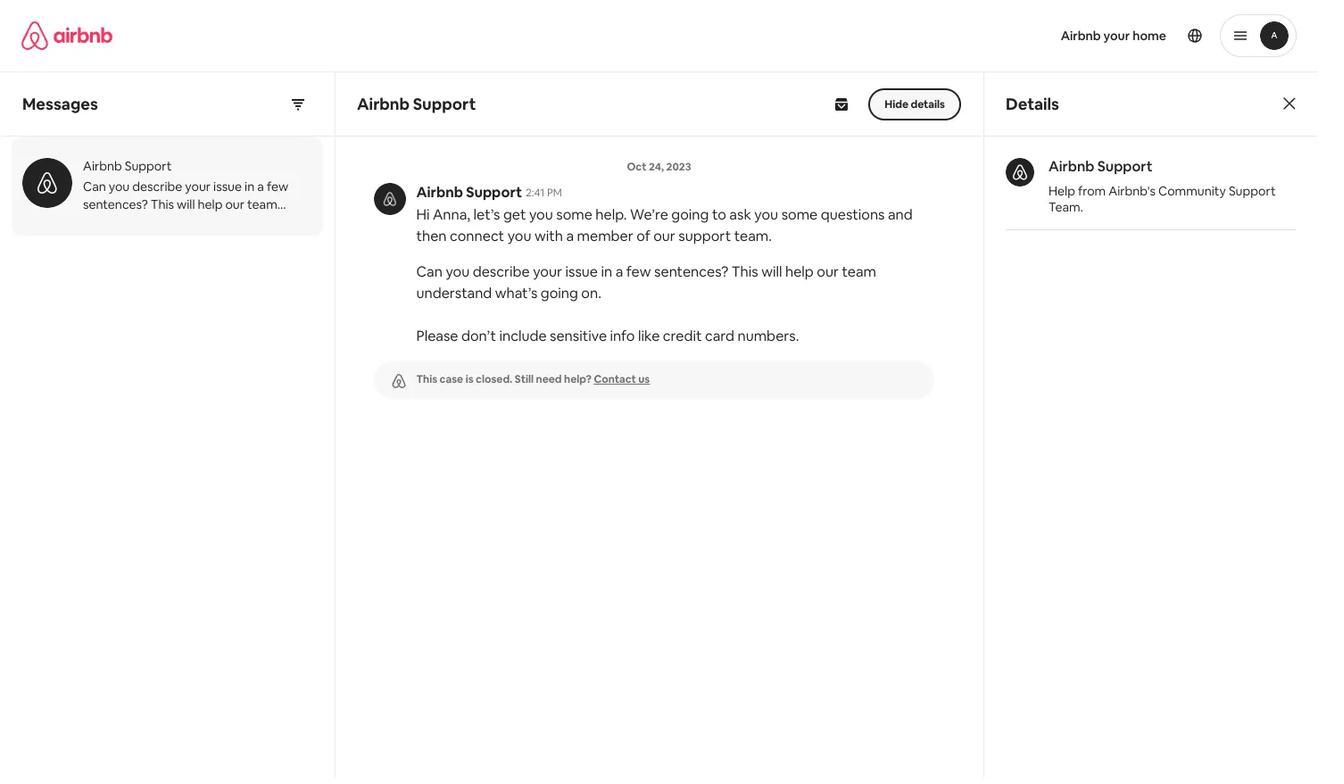 Task type: vqa. For each thing, say whether or not it's contained in the screenshot.
issue in the Airbnb Support Can you describe your issue in a few sentences? This will help our team understand what's going on.   Please don't include sensitive info like credit card numbers.
yes



Task type: locate. For each thing, give the bounding box(es) containing it.
like
[[238, 232, 257, 248], [638, 327, 660, 345]]

some down 'pm'
[[556, 205, 593, 224]]

can
[[83, 179, 106, 195], [416, 262, 443, 281]]

1 horizontal spatial describe
[[473, 262, 530, 281]]

can down the then
[[416, 262, 443, 281]]

what's down with
[[495, 284, 538, 303]]

will down team. at the top of page
[[762, 262, 782, 281]]

airbnb support sent hi anna, let's get you some help. we're going to ask you some questions and then connect you with a member of our support team.. sent oct 24, 2023, 2:41 pm group
[[354, 138, 964, 247]]

0 horizontal spatial credit
[[259, 232, 293, 248]]

a inside airbnb support can you describe your issue in a few sentences? this will help our team understand what's going on.   please don't include sensitive info like credit card numbers.
[[257, 179, 264, 195]]

need
[[536, 372, 562, 386]]

our down questions
[[817, 262, 839, 281]]

2 vertical spatial this
[[416, 372, 437, 386]]

some
[[556, 205, 593, 224], [782, 205, 818, 224]]

2 vertical spatial a
[[616, 262, 623, 281]]

end of inbox data group
[[1, 236, 334, 239]]

understand down the then
[[416, 284, 492, 303]]

airbnb for airbnb support help from airbnb's community support team.
[[1049, 157, 1095, 176]]

support inside airbnb support 2:41 pm hi anna, let's get you some help. we're going to ask you some questions and then connect you with a member of our support team.
[[466, 183, 522, 202]]

airbnb inside airbnb support can you describe your issue in a few sentences? this will help our team understand what's going on.   please don't include sensitive info like credit card numbers.
[[83, 158, 122, 174]]

1 horizontal spatial help
[[786, 262, 814, 281]]

our
[[225, 196, 245, 212], [654, 227, 676, 245], [817, 262, 839, 281]]

and
[[888, 205, 913, 224]]

airbnb support help from airbnb's community support team.
[[1049, 157, 1276, 215]]

airbnb
[[1061, 28, 1101, 44], [357, 93, 410, 114], [1049, 157, 1095, 176], [83, 158, 122, 174], [416, 183, 463, 202]]

0 vertical spatial card
[[83, 250, 109, 266]]

0 vertical spatial sentences?
[[83, 196, 148, 212]]

our inside can you describe your issue in a few sentences? this will help our team understand what's going on.
[[817, 262, 839, 281]]

1 horizontal spatial this
[[416, 372, 437, 386]]

then
[[416, 227, 447, 245]]

our up end of inbox data group
[[225, 196, 245, 212]]

hi
[[416, 205, 430, 224]]

0 vertical spatial help
[[198, 196, 223, 212]]

1 horizontal spatial sensitive
[[550, 327, 607, 345]]

your inside "airbnb your home" link
[[1104, 28, 1130, 44]]

0 vertical spatial what's
[[152, 214, 189, 230]]

1 vertical spatial issue
[[565, 262, 598, 281]]

1 horizontal spatial sentences?
[[654, 262, 729, 281]]

team.
[[734, 227, 772, 245]]

0 vertical spatial numbers.
[[112, 250, 165, 266]]

0 horizontal spatial a
[[257, 179, 264, 195]]

can you describe your issue in a few sentences? this will help our team understand what's going on.
[[416, 262, 877, 303]]

0 vertical spatial sensitive
[[160, 232, 210, 248]]

2 horizontal spatial a
[[616, 262, 623, 281]]

in
[[245, 179, 255, 195], [601, 262, 612, 281]]

1 vertical spatial on.
[[581, 284, 602, 303]]

0 horizontal spatial can
[[83, 179, 106, 195]]

0 vertical spatial include
[[116, 232, 158, 248]]

airbnb for airbnb support 2:41 pm hi anna, let's get you some help. we're going to ask you some questions and then connect you with a member of our support team.
[[416, 183, 463, 202]]

airbnb down the messages
[[83, 158, 122, 174]]

like inside airbnb support can you describe your issue in a few sentences? this will help our team understand what's going on.   please don't include sensitive info like credit card numbers.
[[238, 232, 257, 248]]

0 vertical spatial can
[[83, 179, 106, 195]]

sentences?
[[83, 196, 148, 212], [654, 262, 729, 281]]

you up end of inbox data group
[[109, 179, 130, 195]]

0 vertical spatial like
[[238, 232, 257, 248]]

0 horizontal spatial sensitive
[[160, 232, 210, 248]]

0 horizontal spatial this
[[151, 196, 174, 212]]

0 vertical spatial our
[[225, 196, 245, 212]]

will up end of inbox data group
[[177, 196, 195, 212]]

0 vertical spatial a
[[257, 179, 264, 195]]

this up end of inbox data group
[[151, 196, 174, 212]]

0 horizontal spatial what's
[[152, 214, 189, 230]]

credit inside airbnb support can you describe your issue in a few sentences? this will help our team understand what's going on.   please don't include sensitive info like credit card numbers.
[[259, 232, 293, 248]]

1 horizontal spatial our
[[654, 227, 676, 245]]

0 horizontal spatial describe
[[132, 179, 182, 195]]

airbnb left 'home'
[[1061, 28, 1101, 44]]

connect
[[450, 227, 504, 245]]

0 horizontal spatial few
[[267, 179, 289, 195]]

1 horizontal spatial some
[[782, 205, 818, 224]]

airbnb up help
[[1049, 157, 1095, 176]]

describe up end of inbox data group
[[132, 179, 182, 195]]

0 horizontal spatial issue
[[213, 179, 242, 195]]

help inside can you describe your issue in a few sentences? this will help our team understand what's going on.
[[786, 262, 814, 281]]

sentences? inside airbnb support can you describe your issue in a few sentences? this will help our team understand what's going on.   please don't include sensitive info like credit card numbers.
[[83, 196, 148, 212]]

0 vertical spatial in
[[245, 179, 255, 195]]

what's up end of inbox data group
[[152, 214, 189, 230]]

0 vertical spatial on.
[[227, 214, 245, 230]]

1 vertical spatial in
[[601, 262, 612, 281]]

1 horizontal spatial issue
[[565, 262, 598, 281]]

you down connect
[[446, 262, 470, 281]]

ask
[[730, 205, 751, 224]]

what's inside can you describe your issue in a few sentences? this will help our team understand what's going on.
[[495, 284, 538, 303]]

can up end of inbox data group
[[83, 179, 106, 195]]

help
[[198, 196, 223, 212], [786, 262, 814, 281]]

1 vertical spatial few
[[626, 262, 651, 281]]

1 horizontal spatial on.
[[581, 284, 602, 303]]

don't
[[83, 232, 113, 248], [461, 327, 496, 345]]

1 horizontal spatial will
[[762, 262, 782, 281]]

going up support
[[672, 205, 709, 224]]

0 vertical spatial describe
[[132, 179, 182, 195]]

info
[[213, 232, 235, 248], [610, 327, 635, 345]]

our right the of
[[654, 227, 676, 245]]

going down with
[[541, 284, 578, 303]]

going up end of inbox data group
[[192, 214, 225, 230]]

0 horizontal spatial sentences?
[[83, 196, 148, 212]]

your inside airbnb support can you describe your issue in a few sentences? this will help our team understand what's going on.   please don't include sensitive info like credit card numbers.
[[185, 179, 211, 195]]

this
[[151, 196, 174, 212], [732, 262, 758, 281], [416, 372, 437, 386]]

sensitive
[[160, 232, 210, 248], [550, 327, 607, 345]]

on.
[[227, 214, 245, 230], [581, 284, 602, 303]]

support
[[413, 93, 476, 114], [1098, 157, 1153, 176], [125, 158, 172, 174], [466, 183, 522, 202], [1229, 183, 1276, 199]]

0 vertical spatial don't
[[83, 232, 113, 248]]

understand up end of inbox data group
[[83, 214, 149, 230]]

few inside can you describe your issue in a few sentences? this will help our team understand what's going on.
[[626, 262, 651, 281]]

understand inside can you describe your issue in a few sentences? this will help our team understand what's going on.
[[416, 284, 492, 303]]

your left 'home'
[[1104, 28, 1130, 44]]

can inside airbnb support can you describe your issue in a few sentences? this will help our team understand what's going on.   please don't include sensitive info like credit card numbers.
[[83, 179, 106, 195]]

your down with
[[533, 262, 562, 281]]

airbnb right filter conversations. current filter: all conversations icon
[[357, 93, 410, 114]]

this left "case"
[[416, 372, 437, 386]]

0 vertical spatial this
[[151, 196, 174, 212]]

sentences? down support
[[654, 262, 729, 281]]

describe
[[132, 179, 182, 195], [473, 262, 530, 281]]

questions
[[821, 205, 885, 224]]

describe down connect
[[473, 262, 530, 281]]

message from airbnb support image
[[374, 183, 406, 215], [374, 183, 406, 215]]

numbers.
[[112, 250, 165, 266], [738, 327, 799, 345]]

our inside airbnb support 2:41 pm hi anna, let's get you some help. we're going to ask you some questions and then connect you with a member of our support team.
[[654, 227, 676, 245]]

messages
[[22, 93, 98, 114]]

1 horizontal spatial team
[[842, 262, 877, 281]]

your inside can you describe your issue in a few sentences? this will help our team understand what's going on.
[[533, 262, 562, 281]]

issue up end of inbox data group
[[213, 179, 242, 195]]

0 horizontal spatial some
[[556, 205, 593, 224]]

0 vertical spatial your
[[1104, 28, 1130, 44]]

community
[[1159, 183, 1226, 199]]

airbnb for airbnb support can you describe your issue in a few sentences? this will help our team understand what's going on.   please don't include sensitive info like credit card numbers.
[[83, 158, 122, 174]]

airbnb up anna,
[[416, 183, 463, 202]]

1 vertical spatial numbers.
[[738, 327, 799, 345]]

0 horizontal spatial info
[[213, 232, 235, 248]]

we're
[[630, 205, 668, 224]]

1 horizontal spatial numbers.
[[738, 327, 799, 345]]

1 some from the left
[[556, 205, 593, 224]]

0 horizontal spatial team
[[247, 196, 277, 212]]

please
[[248, 214, 284, 230], [416, 327, 458, 345]]

you
[[109, 179, 130, 195], [529, 205, 553, 224], [755, 205, 778, 224], [508, 227, 531, 245], [446, 262, 470, 281]]

1 horizontal spatial what's
[[495, 284, 538, 303]]

going
[[672, 205, 709, 224], [192, 214, 225, 230], [541, 284, 578, 303]]

is
[[466, 372, 474, 386]]

your
[[1104, 28, 1130, 44], [185, 179, 211, 195], [533, 262, 562, 281]]

support
[[679, 227, 731, 245]]

describe inside can you describe your issue in a few sentences? this will help our team understand what's going on.
[[473, 262, 530, 281]]

0 horizontal spatial your
[[185, 179, 211, 195]]

your up end of inbox data group
[[185, 179, 211, 195]]

sentences? up end of inbox data group
[[83, 196, 148, 212]]

1 vertical spatial info
[[610, 327, 635, 345]]

0 horizontal spatial numbers.
[[112, 250, 165, 266]]

0 vertical spatial understand
[[83, 214, 149, 230]]

airbnb support image
[[1006, 158, 1035, 187], [1006, 158, 1035, 187]]

airbnb for airbnb your home
[[1061, 28, 1101, 44]]

1 vertical spatial can
[[416, 262, 443, 281]]

a
[[257, 179, 264, 195], [566, 227, 574, 245], [616, 262, 623, 281]]

2 horizontal spatial our
[[817, 262, 839, 281]]

info inside airbnb support can you describe your issue in a few sentences? this will help our team understand what's going on.   please don't include sensitive info like credit card numbers.
[[213, 232, 235, 248]]

2 vertical spatial your
[[533, 262, 562, 281]]

sentences? inside can you describe your issue in a few sentences? this will help our team understand what's going on.
[[654, 262, 729, 281]]

0 vertical spatial info
[[213, 232, 235, 248]]

what's inside airbnb support can you describe your issue in a few sentences? this will help our team understand what's going on.   please don't include sensitive info like credit card numbers.
[[152, 214, 189, 230]]

what's
[[152, 214, 189, 230], [495, 284, 538, 303]]

1 vertical spatial a
[[566, 227, 574, 245]]

oct 24, 2023
[[627, 160, 691, 174]]

1 horizontal spatial info
[[610, 327, 635, 345]]

understand
[[83, 214, 149, 230], [416, 284, 492, 303]]

1 vertical spatial understand
[[416, 284, 492, 303]]

team
[[247, 196, 277, 212], [842, 262, 877, 281]]

few
[[267, 179, 289, 195], [626, 262, 651, 281]]

2 vertical spatial our
[[817, 262, 839, 281]]

1 vertical spatial your
[[185, 179, 211, 195]]

0 horizontal spatial card
[[83, 250, 109, 266]]

1 vertical spatial our
[[654, 227, 676, 245]]

1 horizontal spatial don't
[[461, 327, 496, 345]]

1 horizontal spatial include
[[499, 327, 547, 345]]

with
[[535, 227, 563, 245]]

1 horizontal spatial in
[[601, 262, 612, 281]]

2:41
[[526, 186, 545, 200]]

0 horizontal spatial understand
[[83, 214, 149, 230]]

0 horizontal spatial help
[[198, 196, 223, 212]]

include inside airbnb support can you describe your issue in a few sentences? this will help our team understand what's going on.   please don't include sensitive info like credit card numbers.
[[116, 232, 158, 248]]

issue down member
[[565, 262, 598, 281]]

this down team. at the top of page
[[732, 262, 758, 281]]

1 vertical spatial what's
[[495, 284, 538, 303]]

can inside can you describe your issue in a few sentences? this will help our team understand what's going on.
[[416, 262, 443, 281]]

on. inside airbnb support can you describe your issue in a few sentences? this will help our team understand what's going on.   please don't include sensitive info like credit card numbers.
[[227, 214, 245, 230]]

airbnb your home link
[[1050, 17, 1177, 54]]

team inside airbnb support can you describe your issue in a few sentences? this will help our team understand what's going on.   please don't include sensitive info like credit card numbers.
[[247, 196, 277, 212]]

support inside airbnb support can you describe your issue in a few sentences? this will help our team understand what's going on.   please don't include sensitive info like credit card numbers.
[[125, 158, 172, 174]]

1 horizontal spatial can
[[416, 262, 443, 281]]

0 vertical spatial credit
[[259, 232, 293, 248]]

1 vertical spatial help
[[786, 262, 814, 281]]

2 horizontal spatial your
[[1104, 28, 1130, 44]]

1 vertical spatial card
[[705, 327, 735, 345]]

filter conversations. current filter: all conversations image
[[291, 97, 305, 111]]

0 vertical spatial issue
[[213, 179, 242, 195]]

member
[[577, 227, 634, 245]]

include
[[116, 232, 158, 248], [499, 327, 547, 345]]

card inside airbnb support can you describe your issue in a few sentences? this will help our team understand what's going on.   please don't include sensitive info like credit card numbers.
[[83, 250, 109, 266]]

1 horizontal spatial a
[[566, 227, 574, 245]]

airbnb support can you describe your issue in a few sentences? this will help our team understand what's going on.   please don't include sensitive info like credit card numbers.
[[83, 158, 293, 266]]

0 horizontal spatial on.
[[227, 214, 245, 230]]

0 vertical spatial few
[[267, 179, 289, 195]]

airbnb inside airbnb support help from airbnb's community support team.
[[1049, 157, 1095, 176]]

0 horizontal spatial don't
[[83, 232, 113, 248]]

1 horizontal spatial credit
[[663, 327, 702, 345]]

our inside airbnb support can you describe your issue in a few sentences? this will help our team understand what's going on.   please don't include sensitive info like credit card numbers.
[[225, 196, 245, 212]]

0 horizontal spatial in
[[245, 179, 255, 195]]

some left questions
[[782, 205, 818, 224]]

0 horizontal spatial will
[[177, 196, 195, 212]]

credit
[[259, 232, 293, 248], [663, 327, 702, 345]]

1 vertical spatial describe
[[473, 262, 530, 281]]

card
[[83, 250, 109, 266], [705, 327, 735, 345]]

airbnb your home
[[1061, 28, 1167, 44]]

1 vertical spatial don't
[[461, 327, 496, 345]]

2 horizontal spatial going
[[672, 205, 709, 224]]

0 horizontal spatial our
[[225, 196, 245, 212]]

0 horizontal spatial like
[[238, 232, 257, 248]]

0 vertical spatial team
[[247, 196, 277, 212]]

you inside airbnb support can you describe your issue in a few sentences? this will help our team understand what's going on.   please don't include sensitive info like credit card numbers.
[[109, 179, 130, 195]]

airbnb inside airbnb support 2:41 pm hi anna, let's get you some help. we're going to ask you some questions and then connect you with a member of our support team.
[[416, 183, 463, 202]]

2 horizontal spatial this
[[732, 262, 758, 281]]

airbnb for airbnb support
[[357, 93, 410, 114]]

issue
[[213, 179, 242, 195], [565, 262, 598, 281]]

1 vertical spatial please
[[416, 327, 458, 345]]

airbnb inside "airbnb your home" link
[[1061, 28, 1101, 44]]

help
[[1049, 183, 1075, 199]]

on. up please don't include sensitive info like credit card numbers.
[[581, 284, 602, 303]]

0 vertical spatial will
[[177, 196, 195, 212]]

will
[[177, 196, 195, 212], [762, 262, 782, 281]]

understand inside airbnb support can you describe your issue in a few sentences? this will help our team understand what's going on.   please don't include sensitive info like credit card numbers.
[[83, 214, 149, 230]]

0 vertical spatial please
[[248, 214, 284, 230]]

profile element
[[681, 0, 1297, 71]]

support for airbnb support can you describe your issue in a few sentences? this will help our team understand what's going on.   please don't include sensitive info like credit card numbers.
[[125, 158, 172, 174]]

on. up end of inbox data group
[[227, 214, 245, 230]]

going inside airbnb support 2:41 pm hi anna, let's get you some help. we're going to ask you some questions and then connect you with a member of our support team.
[[672, 205, 709, 224]]

0 horizontal spatial include
[[116, 232, 158, 248]]

will inside airbnb support can you describe your issue in a few sentences? this will help our team understand what's going on.   please don't include sensitive info like credit card numbers.
[[177, 196, 195, 212]]



Task type: describe. For each thing, give the bounding box(es) containing it.
a inside airbnb support 2:41 pm hi anna, let's get you some help. we're going to ask you some questions and then connect you with a member of our support team.
[[566, 227, 574, 245]]

help.
[[596, 205, 627, 224]]

support for airbnb support
[[413, 93, 476, 114]]

contact us link
[[594, 372, 650, 386]]

to
[[712, 205, 726, 224]]

in inside airbnb support can you describe your issue in a few sentences? this will help our team understand what's going on.   please don't include sensitive info like credit card numbers.
[[245, 179, 255, 195]]

few inside airbnb support can you describe your issue in a few sentences? this will help our team understand what's going on.   please don't include sensitive info like credit card numbers.
[[267, 179, 289, 195]]

airbnb's
[[1109, 183, 1156, 199]]

you down 2:41
[[529, 205, 553, 224]]

help inside airbnb support can you describe your issue in a few sentences? this will help our team understand what's going on.   please don't include sensitive info like credit card numbers.
[[198, 196, 223, 212]]

you down get
[[508, 227, 531, 245]]

hide details
[[885, 97, 945, 111]]

closed.
[[476, 372, 513, 386]]

this inside can you describe your issue in a few sentences? this will help our team understand what's going on.
[[732, 262, 758, 281]]

support for airbnb support 2:41 pm hi anna, let's get you some help. we're going to ask you some questions and then connect you with a member of our support team.
[[466, 183, 522, 202]]

of
[[637, 227, 650, 245]]

sensitive inside airbnb support can you describe your issue in a few sentences? this will help our team understand what's going on.   please don't include sensitive info like credit card numbers.
[[160, 232, 210, 248]]

team inside can you describe your issue in a few sentences? this will help our team understand what's going on.
[[842, 262, 877, 281]]

team.
[[1049, 199, 1084, 215]]

pm
[[547, 186, 562, 200]]

case
[[440, 372, 463, 386]]

help?
[[564, 372, 592, 386]]

list of conversations group
[[1, 137, 334, 266]]

from
[[1078, 183, 1106, 199]]

please don't include sensitive info like credit card numbers.
[[416, 327, 799, 345]]

oct
[[627, 160, 647, 174]]

in inside can you describe your issue in a few sentences? this will help our team understand what's going on.
[[601, 262, 612, 281]]

going inside airbnb support can you describe your issue in a few sentences? this will help our team understand what's going on.   please don't include sensitive info like credit card numbers.
[[192, 214, 225, 230]]

airbnb support
[[357, 93, 476, 114]]

a inside can you describe your issue in a few sentences? this will help our team understand what's going on.
[[616, 262, 623, 281]]

hide
[[885, 97, 909, 111]]

please inside airbnb support can you describe your issue in a few sentences? this will help our team understand what's going on.   please don't include sensitive info like credit card numbers.
[[248, 214, 284, 230]]

this case is closed. still need help? contact us
[[416, 372, 650, 386]]

don't inside airbnb support can you describe your issue in a few sentences? this will help our team understand what's going on.   please don't include sensitive info like credit card numbers.
[[83, 232, 113, 248]]

us
[[638, 372, 650, 386]]

issue inside airbnb support can you describe your issue in a few sentences? this will help our team understand what's going on.   please don't include sensitive info like credit card numbers.
[[213, 179, 242, 195]]

2023
[[666, 160, 691, 174]]

still
[[515, 372, 534, 386]]

details
[[1006, 93, 1059, 114]]

hide details button
[[869, 88, 961, 120]]

let's
[[474, 205, 500, 224]]

24,
[[649, 160, 664, 174]]

1 vertical spatial include
[[499, 327, 547, 345]]

this inside airbnb support can you describe your issue in a few sentences? this will help our team understand what's going on.   please don't include sensitive info like credit card numbers.
[[151, 196, 174, 212]]

1 horizontal spatial card
[[705, 327, 735, 345]]

contact
[[594, 372, 636, 386]]

home
[[1133, 28, 1167, 44]]

anna,
[[433, 205, 470, 224]]

1 vertical spatial sensitive
[[550, 327, 607, 345]]

details
[[911, 97, 945, 111]]

numbers. inside airbnb support can you describe your issue in a few sentences? this will help our team understand what's going on.   please don't include sensitive info like credit card numbers.
[[112, 250, 165, 266]]

you inside can you describe your issue in a few sentences? this will help our team understand what's going on.
[[446, 262, 470, 281]]

describe inside airbnb support can you describe your issue in a few sentences? this will help our team understand what's going on.   please don't include sensitive info like credit card numbers.
[[132, 179, 182, 195]]

you up team. at the top of page
[[755, 205, 778, 224]]

on. inside can you describe your issue in a few sentences? this will help our team understand what's going on.
[[581, 284, 602, 303]]

get
[[503, 205, 526, 224]]

will inside can you describe your issue in a few sentences? this will help our team understand what's going on.
[[762, 262, 782, 281]]

airbnb support 2:41 pm hi anna, let's get you some help. we're going to ask you some questions and then connect you with a member of our support team.
[[416, 183, 913, 245]]

going inside can you describe your issue in a few sentences? this will help our team understand what's going on.
[[541, 284, 578, 303]]

1 horizontal spatial like
[[638, 327, 660, 345]]

support for airbnb support help from airbnb's community support team.
[[1098, 157, 1153, 176]]

messaging page main contents element
[[0, 71, 1318, 779]]

issue inside can you describe your issue in a few sentences? this will help our team understand what's going on.
[[565, 262, 598, 281]]

2 some from the left
[[782, 205, 818, 224]]



